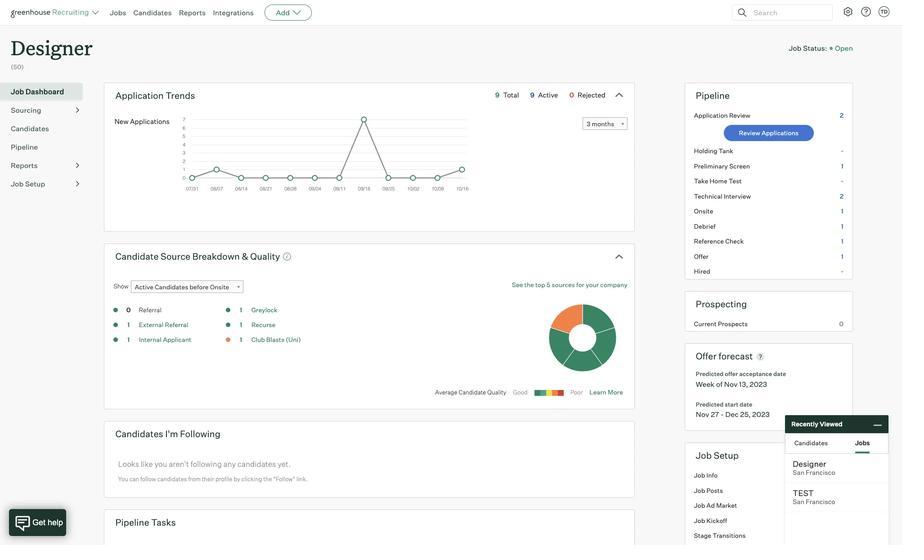 Task type: describe. For each thing, give the bounding box(es) containing it.
tasks
[[151, 517, 176, 529]]

job kickoff
[[694, 517, 727, 525]]

external referral link
[[139, 321, 188, 329]]

active candidates before onsite link
[[131, 281, 243, 294]]

date inside predicted start date nov 27 - dec 25, 2023
[[740, 401, 753, 409]]

prospects
[[718, 320, 748, 328]]

(uni)
[[286, 336, 301, 344]]

1 horizontal spatial quality
[[488, 389, 507, 396]]

learn more link
[[590, 389, 623, 396]]

candidates down recently viewed on the right
[[795, 439, 828, 447]]

1 link for external referral
[[120, 321, 138, 331]]

job info
[[694, 472, 718, 480]]

job info link
[[685, 469, 853, 484]]

aren't
[[169, 460, 189, 469]]

francisco for designer
[[806, 469, 836, 478]]

designer san francisco
[[793, 460, 836, 478]]

recently viewed
[[792, 421, 843, 429]]

integrations link
[[213, 8, 254, 17]]

pipeline link
[[11, 142, 79, 152]]

1 link for recurse
[[232, 321, 250, 331]]

open
[[835, 43, 853, 52]]

0 vertical spatial jobs
[[110, 8, 126, 17]]

job kickoff link
[[685, 514, 853, 529]]

add button
[[265, 5, 312, 21]]

source
[[161, 251, 190, 262]]

candidate source breakdown & quality
[[115, 251, 280, 262]]

0 rejected
[[570, 91, 606, 99]]

application for application trends
[[115, 90, 164, 101]]

company
[[600, 281, 628, 289]]

dashboard
[[26, 87, 64, 96]]

technical interview
[[694, 192, 751, 200]]

configure image
[[843, 6, 854, 17]]

td button
[[877, 5, 892, 19]]

1 horizontal spatial setup
[[714, 451, 739, 462]]

0 horizontal spatial reports
[[11, 161, 38, 170]]

poor
[[571, 389, 583, 396]]

offer for offer
[[694, 253, 709, 260]]

info
[[707, 472, 718, 480]]

greenhouse recruiting image
[[11, 7, 92, 18]]

1 vertical spatial onsite
[[210, 284, 229, 291]]

candidates down sourcing
[[11, 124, 49, 133]]

see
[[512, 281, 523, 289]]

application for application review
[[694, 111, 728, 119]]

0 horizontal spatial pipeline
[[11, 143, 38, 152]]

job dashboard link
[[11, 86, 79, 97]]

recently
[[792, 421, 819, 429]]

1 vertical spatial referral
[[165, 321, 188, 329]]

1 horizontal spatial jobs
[[855, 439, 870, 447]]

status:
[[803, 43, 828, 52]]

0 horizontal spatial setup
[[25, 179, 45, 188]]

internal applicant
[[139, 336, 191, 344]]

recurse
[[251, 321, 276, 329]]

francisco for test
[[806, 499, 836, 507]]

0 horizontal spatial 0
[[126, 307, 131, 314]]

check
[[726, 238, 744, 245]]

job status:
[[789, 43, 828, 52]]

learn
[[590, 389, 607, 396]]

0 vertical spatial candidates
[[238, 460, 276, 469]]

td
[[881, 9, 888, 15]]

viewed
[[820, 421, 843, 429]]

3 months
[[587, 120, 614, 128]]

average
[[435, 389, 457, 396]]

3 months link
[[583, 118, 628, 131]]

1 - link from the top
[[685, 144, 853, 159]]

interview
[[724, 192, 751, 200]]

see the top 5 sources for your company
[[512, 281, 628, 289]]

active candidates before onsite
[[135, 284, 229, 291]]

club
[[251, 336, 265, 344]]

new
[[115, 118, 129, 126]]

preliminary
[[694, 162, 728, 170]]

see the top 5 sources for your company link
[[512, 281, 628, 290]]

1 horizontal spatial reports link
[[179, 8, 206, 17]]

you
[[155, 460, 167, 469]]

stage
[[694, 533, 712, 540]]

predicted start date nov 27 - dec 25, 2023
[[696, 401, 770, 420]]

job ad market
[[694, 502, 737, 510]]

3
[[587, 120, 591, 128]]

2 horizontal spatial 0
[[839, 320, 844, 328]]

following
[[191, 460, 222, 469]]

stage transitions link
[[685, 529, 853, 544]]

san for test
[[793, 499, 805, 507]]

profile
[[216, 476, 232, 483]]

review applications
[[739, 129, 799, 137]]

0 vertical spatial 0
[[570, 91, 574, 99]]

like
[[141, 460, 153, 469]]

clicking
[[242, 476, 262, 483]]

review applications link
[[724, 125, 814, 141]]

san for designer
[[793, 469, 805, 478]]

for
[[577, 281, 585, 289]]

pipeline tasks
[[115, 517, 176, 529]]

sources
[[552, 281, 575, 289]]

2023 for nov 27 - dec 25, 2023
[[753, 411, 770, 420]]

from
[[188, 476, 201, 483]]

greylock
[[251, 307, 278, 314]]

1 link for greylock
[[232, 306, 250, 316]]

any
[[223, 460, 236, 469]]

job posts
[[694, 487, 723, 495]]

- for 2nd - link from the bottom of the page
[[841, 177, 844, 185]]

job for job ad market link
[[694, 502, 705, 510]]

offer for offer forecast
[[696, 351, 717, 362]]

dec
[[726, 411, 739, 420]]

0 vertical spatial job setup
[[11, 179, 45, 188]]

&
[[242, 251, 248, 262]]

average candidate quality
[[435, 389, 507, 396]]

looks like you aren't following any candidates yet.
[[118, 460, 291, 469]]

tab list containing candidates
[[786, 434, 888, 454]]

recurse link
[[251, 321, 276, 329]]

candidates right jobs link at the top
[[133, 8, 172, 17]]

reference
[[694, 238, 724, 245]]

0 vertical spatial reports
[[179, 8, 206, 17]]

0 horizontal spatial reports link
[[11, 160, 79, 171]]

1 horizontal spatial the
[[525, 281, 534, 289]]

candidate source data is not real-time. data may take up to two days to reflect accurately. element
[[280, 249, 292, 264]]

yet.
[[278, 460, 291, 469]]

internal
[[139, 336, 162, 344]]



Task type: vqa. For each thing, say whether or not it's contained in the screenshot.


Task type: locate. For each thing, give the bounding box(es) containing it.
1 vertical spatial application
[[694, 111, 728, 119]]

5
[[547, 281, 551, 289]]

the right clicking at the left bottom
[[263, 476, 272, 483]]

2 for technical interview
[[840, 192, 844, 200]]

job for "job info" "link"
[[694, 472, 705, 480]]

1 link for internal applicant
[[120, 336, 138, 346]]

0 vertical spatial pipeline
[[696, 90, 730, 101]]

1 link left external
[[120, 321, 138, 331]]

quality right &
[[250, 251, 280, 262]]

0
[[570, 91, 574, 99], [126, 307, 131, 314], [839, 320, 844, 328]]

9 for 9 total
[[495, 91, 500, 99]]

1 vertical spatial date
[[740, 401, 753, 409]]

1 horizontal spatial candidates link
[[133, 8, 172, 17]]

predicted up '27' on the right bottom
[[696, 401, 724, 409]]

0 vertical spatial applications
[[130, 118, 170, 126]]

1 horizontal spatial 9
[[530, 91, 535, 99]]

offer forecast
[[696, 351, 753, 362]]

looks
[[118, 460, 139, 469]]

predicted for 27
[[696, 401, 724, 409]]

date up 25,
[[740, 401, 753, 409]]

referral up external
[[139, 307, 162, 314]]

0 vertical spatial the
[[525, 281, 534, 289]]

months
[[592, 120, 614, 128]]

13,
[[739, 380, 748, 389]]

pipeline left tasks
[[115, 517, 149, 529]]

0 horizontal spatial candidates
[[157, 476, 187, 483]]

1 horizontal spatial onsite
[[694, 208, 713, 215]]

0 vertical spatial designer
[[11, 34, 93, 61]]

forecast
[[719, 351, 753, 362]]

1 horizontal spatial job setup
[[696, 451, 739, 462]]

0 vertical spatial date
[[774, 371, 786, 378]]

date right acceptance
[[774, 371, 786, 378]]

1 vertical spatial 2
[[840, 192, 844, 200]]

0 horizontal spatial candidate
[[115, 251, 159, 262]]

debrief
[[694, 223, 716, 230]]

0 vertical spatial predicted
[[696, 371, 724, 378]]

2 horizontal spatial pipeline
[[696, 90, 730, 101]]

the
[[525, 281, 534, 289], [263, 476, 272, 483]]

breakdown
[[192, 251, 240, 262]]

0 vertical spatial nov
[[724, 380, 738, 389]]

review down application review
[[739, 129, 760, 137]]

1 francisco from the top
[[806, 469, 836, 478]]

1 vertical spatial the
[[263, 476, 272, 483]]

2023 inside predicted start date nov 27 - dec 25, 2023
[[753, 411, 770, 420]]

job posts link
[[685, 484, 853, 499]]

current prospects
[[694, 320, 748, 328]]

candidates left before
[[155, 284, 188, 291]]

review up the review applications
[[729, 111, 751, 119]]

9 left total
[[495, 91, 500, 99]]

setup down pipeline link
[[25, 179, 45, 188]]

you
[[118, 476, 128, 483]]

0 vertical spatial candidate
[[115, 251, 159, 262]]

job setup up "info" at the bottom
[[696, 451, 739, 462]]

0 horizontal spatial applications
[[130, 118, 170, 126]]

2 9 from the left
[[530, 91, 535, 99]]

0 vertical spatial quality
[[250, 251, 280, 262]]

active
[[538, 91, 558, 99], [135, 284, 153, 291]]

predicted inside predicted offer acceptance date week of nov 13, 2023
[[696, 371, 724, 378]]

add
[[276, 8, 290, 17]]

Search text field
[[752, 6, 825, 19]]

candidates link right jobs link at the top
[[133, 8, 172, 17]]

predicted up week
[[696, 371, 724, 378]]

1 vertical spatial candidates link
[[11, 123, 79, 134]]

applications inside the review applications link
[[762, 129, 799, 137]]

san up job kickoff link
[[793, 499, 805, 507]]

san inside the test san francisco
[[793, 499, 805, 507]]

0 horizontal spatial candidates link
[[11, 123, 79, 134]]

application review
[[694, 111, 751, 119]]

candidate right average
[[459, 389, 486, 396]]

onsite up debrief
[[694, 208, 713, 215]]

predicted offer acceptance date week of nov 13, 2023
[[696, 371, 786, 389]]

nov down offer
[[724, 380, 738, 389]]

your
[[586, 281, 599, 289]]

1 horizontal spatial candidates
[[238, 460, 276, 469]]

offer down reference
[[694, 253, 709, 260]]

before
[[190, 284, 209, 291]]

applications for review applications
[[762, 129, 799, 137]]

2 2 from the top
[[840, 192, 844, 200]]

francisco up the test san francisco
[[806, 469, 836, 478]]

onsite right before
[[210, 284, 229, 291]]

job for job setup link
[[11, 179, 24, 188]]

job for job posts link
[[694, 487, 705, 495]]

- inside predicted start date nov 27 - dec 25, 2023
[[721, 411, 724, 420]]

2 vertical spatial 0
[[839, 320, 844, 328]]

san inside designer san francisco
[[793, 469, 805, 478]]

1
[[841, 162, 844, 170], [841, 208, 844, 215], [841, 223, 844, 230], [841, 238, 844, 245], [841, 253, 844, 260], [240, 307, 242, 314], [127, 321, 130, 329], [240, 321, 242, 329], [127, 336, 130, 344], [240, 336, 242, 344]]

1 vertical spatial jobs
[[855, 439, 870, 447]]

(50)
[[11, 63, 24, 71]]

kickoff
[[707, 517, 727, 525]]

candidate source data is not real-time. data may take up to two days to reflect accurately. image
[[283, 253, 292, 262]]

0 horizontal spatial date
[[740, 401, 753, 409]]

job setup
[[11, 179, 45, 188], [696, 451, 739, 462]]

setup
[[25, 179, 45, 188], [714, 451, 739, 462]]

candidates up clicking at the left bottom
[[238, 460, 276, 469]]

2 predicted from the top
[[696, 401, 724, 409]]

predicted inside predicted start date nov 27 - dec 25, 2023
[[696, 401, 724, 409]]

1 horizontal spatial designer
[[793, 460, 827, 469]]

1 vertical spatial reports
[[11, 161, 38, 170]]

3 - link from the top
[[685, 264, 853, 279]]

0 vertical spatial san
[[793, 469, 805, 478]]

designer inside designer san francisco
[[793, 460, 827, 469]]

reports link down pipeline link
[[11, 160, 79, 171]]

offer
[[694, 253, 709, 260], [696, 351, 717, 362]]

greylock link
[[251, 307, 278, 314]]

san up test
[[793, 469, 805, 478]]

by
[[234, 476, 240, 483]]

predicted for week
[[696, 371, 724, 378]]

1 horizontal spatial pipeline
[[115, 517, 149, 529]]

designer for designer (50)
[[11, 34, 93, 61]]

designer down greenhouse recruiting image
[[11, 34, 93, 61]]

0 horizontal spatial onsite
[[210, 284, 229, 291]]

1 vertical spatial review
[[739, 129, 760, 137]]

active right total
[[538, 91, 558, 99]]

rejected
[[578, 91, 606, 99]]

stage transitions
[[694, 533, 746, 540]]

francisco inside designer san francisco
[[806, 469, 836, 478]]

0 vertical spatial application
[[115, 90, 164, 101]]

1 vertical spatial pipeline
[[11, 143, 38, 152]]

1 predicted from the top
[[696, 371, 724, 378]]

1 link left greylock link
[[232, 306, 250, 316]]

pipeline down sourcing
[[11, 143, 38, 152]]

- for third - link from the bottom
[[841, 147, 844, 155]]

external referral
[[139, 321, 188, 329]]

1 vertical spatial 2023
[[753, 411, 770, 420]]

candidate up show
[[115, 251, 159, 262]]

applications
[[130, 118, 170, 126], [762, 129, 799, 137]]

candidates i'm following
[[115, 429, 221, 440]]

1 vertical spatial 0
[[126, 307, 131, 314]]

0 vertical spatial review
[[729, 111, 751, 119]]

0 vertical spatial offer
[[694, 253, 709, 260]]

1 horizontal spatial applications
[[762, 129, 799, 137]]

0 horizontal spatial jobs
[[110, 8, 126, 17]]

2 francisco from the top
[[806, 499, 836, 507]]

0 horizontal spatial referral
[[139, 307, 162, 314]]

1 vertical spatial job setup
[[696, 451, 739, 462]]

0 vertical spatial - link
[[685, 144, 853, 159]]

1 link for club blasts (uni)
[[232, 336, 250, 346]]

designer link
[[11, 25, 93, 63]]

job
[[789, 43, 802, 52], [11, 87, 24, 96], [11, 179, 24, 188], [696, 451, 712, 462], [694, 472, 705, 480], [694, 487, 705, 495], [694, 502, 705, 510], [694, 517, 705, 525]]

offer up week
[[696, 351, 717, 362]]

blasts
[[266, 336, 285, 344]]

job inside "link"
[[694, 472, 705, 480]]

1 horizontal spatial candidate
[[459, 389, 486, 396]]

0 horizontal spatial 9
[[495, 91, 500, 99]]

quality left good
[[488, 389, 507, 396]]

designer for designer san francisco
[[793, 460, 827, 469]]

9 active
[[530, 91, 558, 99]]

pipeline up application review
[[696, 90, 730, 101]]

2 vertical spatial pipeline
[[115, 517, 149, 529]]

offer
[[725, 371, 738, 378]]

1 vertical spatial candidates
[[157, 476, 187, 483]]

2 for application review
[[840, 111, 844, 119]]

2023 down acceptance
[[750, 380, 767, 389]]

1 horizontal spatial reports
[[179, 8, 206, 17]]

applicant
[[163, 336, 191, 344]]

0 vertical spatial onsite
[[694, 208, 713, 215]]

internal applicant link
[[139, 336, 191, 344]]

date
[[774, 371, 786, 378], [740, 401, 753, 409]]

1 vertical spatial nov
[[696, 411, 710, 420]]

0 vertical spatial candidates link
[[133, 8, 172, 17]]

new applications
[[115, 118, 170, 126]]

active right show
[[135, 284, 153, 291]]

1 vertical spatial reports link
[[11, 160, 79, 171]]

jobs
[[110, 8, 126, 17], [855, 439, 870, 447]]

tab list
[[786, 434, 888, 454]]

following
[[180, 429, 221, 440]]

designer up test
[[793, 460, 827, 469]]

ad
[[707, 502, 715, 510]]

2 vertical spatial - link
[[685, 264, 853, 279]]

date inside predicted offer acceptance date week of nov 13, 2023
[[774, 371, 786, 378]]

candidates link
[[133, 8, 172, 17], [11, 123, 79, 134]]

francisco
[[806, 469, 836, 478], [806, 499, 836, 507]]

1 vertical spatial applications
[[762, 129, 799, 137]]

1 horizontal spatial nov
[[724, 380, 738, 389]]

1 horizontal spatial referral
[[165, 321, 188, 329]]

1 san from the top
[[793, 469, 805, 478]]

of
[[716, 380, 723, 389]]

nov inside predicted offer acceptance date week of nov 13, 2023
[[724, 380, 738, 389]]

1 link left internal
[[120, 336, 138, 346]]

0 horizontal spatial nov
[[696, 411, 710, 420]]

their
[[202, 476, 214, 483]]

0 vertical spatial referral
[[139, 307, 162, 314]]

0 vertical spatial 2023
[[750, 380, 767, 389]]

test san francisco
[[793, 489, 836, 507]]

9 right total
[[530, 91, 535, 99]]

0 horizontal spatial job setup
[[11, 179, 45, 188]]

2023
[[750, 380, 767, 389], [753, 411, 770, 420]]

1 vertical spatial active
[[135, 284, 153, 291]]

job setup down pipeline link
[[11, 179, 45, 188]]

1 vertical spatial designer
[[793, 460, 827, 469]]

0 vertical spatial active
[[538, 91, 558, 99]]

link.
[[297, 476, 308, 483]]

0 horizontal spatial active
[[135, 284, 153, 291]]

referral
[[139, 307, 162, 314], [165, 321, 188, 329]]

nov
[[724, 380, 738, 389], [696, 411, 710, 420]]

reports left integrations link
[[179, 8, 206, 17]]

candidates down aren't
[[157, 476, 187, 483]]

club blasts (uni) link
[[251, 336, 301, 344]]

candidates up like
[[115, 429, 163, 440]]

francisco inside the test san francisco
[[806, 499, 836, 507]]

27
[[711, 411, 719, 420]]

1 link
[[232, 306, 250, 316], [120, 321, 138, 331], [232, 321, 250, 331], [120, 336, 138, 346], [232, 336, 250, 346]]

francisco down designer san francisco
[[806, 499, 836, 507]]

1 vertical spatial quality
[[488, 389, 507, 396]]

1 2 from the top
[[840, 111, 844, 119]]

candidates link up pipeline link
[[11, 123, 79, 134]]

0 horizontal spatial quality
[[250, 251, 280, 262]]

1 vertical spatial offer
[[696, 351, 717, 362]]

the left top
[[525, 281, 534, 289]]

1 vertical spatial - link
[[685, 174, 853, 189]]

1 vertical spatial candidate
[[459, 389, 486, 396]]

1 horizontal spatial date
[[774, 371, 786, 378]]

technical
[[694, 192, 723, 200]]

job for job kickoff link
[[694, 517, 705, 525]]

screen
[[730, 162, 750, 170]]

2023 right 25,
[[753, 411, 770, 420]]

2023 for week of nov 13, 2023
[[750, 380, 767, 389]]

0 vertical spatial francisco
[[806, 469, 836, 478]]

2023 inside predicted offer acceptance date week of nov 13, 2023
[[750, 380, 767, 389]]

nov inside predicted start date nov 27 - dec 25, 2023
[[696, 411, 710, 420]]

application trends
[[115, 90, 195, 101]]

reports link
[[179, 8, 206, 17], [11, 160, 79, 171]]

setup up "info" at the bottom
[[714, 451, 739, 462]]

1 vertical spatial predicted
[[696, 401, 724, 409]]

- for 3rd - link from the top of the page
[[841, 268, 844, 276]]

-
[[841, 147, 844, 155], [841, 177, 844, 185], [841, 268, 844, 276], [721, 411, 724, 420]]

referral up applicant
[[165, 321, 188, 329]]

"follow"
[[273, 476, 295, 483]]

application
[[115, 90, 164, 101], [694, 111, 728, 119]]

1 vertical spatial setup
[[714, 451, 739, 462]]

1 horizontal spatial application
[[694, 111, 728, 119]]

1 vertical spatial san
[[793, 499, 805, 507]]

0 horizontal spatial the
[[263, 476, 272, 483]]

reports link left integrations link
[[179, 8, 206, 17]]

sourcing
[[11, 106, 41, 115]]

transitions
[[713, 533, 746, 540]]

0 vertical spatial setup
[[25, 179, 45, 188]]

job for job dashboard link
[[11, 87, 24, 96]]

0 vertical spatial 2
[[840, 111, 844, 119]]

9 for 9 active
[[530, 91, 535, 99]]

reports down pipeline link
[[11, 161, 38, 170]]

trends
[[166, 90, 195, 101]]

nov left '27' on the right bottom
[[696, 411, 710, 420]]

current
[[694, 320, 717, 328]]

1 horizontal spatial 0
[[570, 91, 574, 99]]

you can follow candidates from their profile by clicking the "follow" link.
[[118, 476, 308, 483]]

good
[[513, 389, 528, 396]]

1 link left recurse
[[232, 321, 250, 331]]

club blasts (uni)
[[251, 336, 301, 344]]

2 - link from the top
[[685, 174, 853, 189]]

1 horizontal spatial active
[[538, 91, 558, 99]]

1 link left club
[[232, 336, 250, 346]]

0 vertical spatial reports link
[[179, 8, 206, 17]]

0 horizontal spatial application
[[115, 90, 164, 101]]

9
[[495, 91, 500, 99], [530, 91, 535, 99]]

1 vertical spatial francisco
[[806, 499, 836, 507]]

td button
[[879, 6, 890, 17]]

1 9 from the left
[[495, 91, 500, 99]]

applications for new applications
[[130, 118, 170, 126]]

2 san from the top
[[793, 499, 805, 507]]



